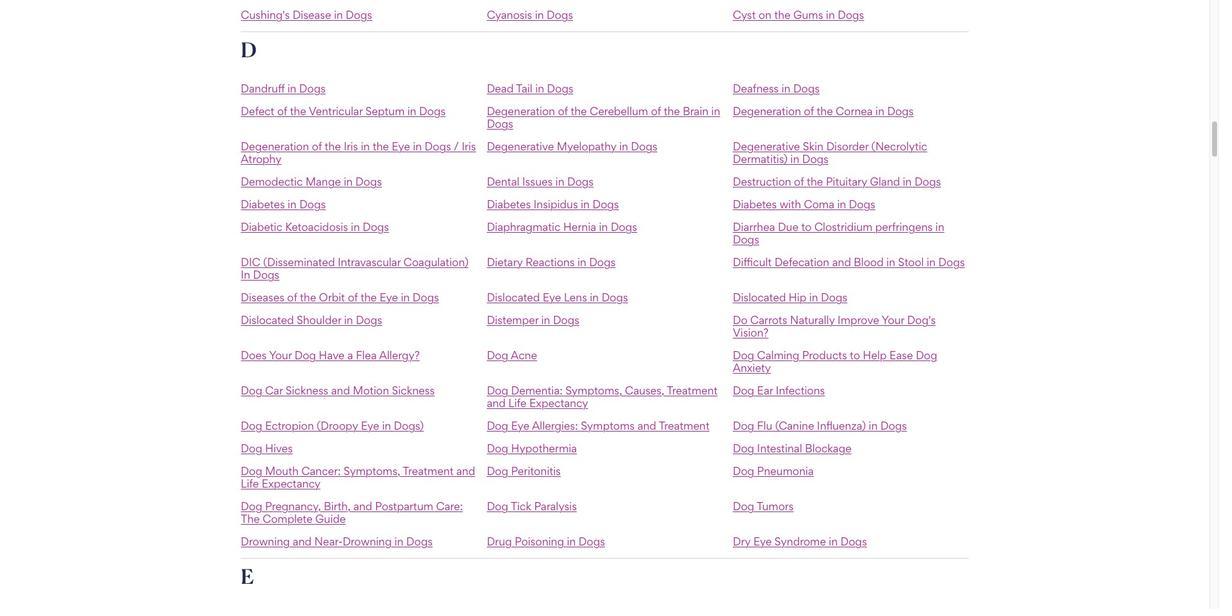 Task type: locate. For each thing, give the bounding box(es) containing it.
dietary reactions in dogs link
[[487, 255, 616, 269]]

defect of the ventricular septum in dogs link
[[241, 104, 446, 118]]

shoulder
[[297, 313, 341, 326]]

peritonitis
[[511, 464, 561, 477]]

0 vertical spatial to
[[801, 220, 812, 233]]

0 horizontal spatial expectancy
[[262, 477, 321, 490]]

1 horizontal spatial degeneration
[[487, 104, 555, 118]]

1 horizontal spatial expectancy
[[529, 396, 588, 409]]

dog dementia: symptoms, causes, treatment and life expectancy
[[487, 384, 718, 409]]

symptoms, up dog pregnancy, birth, and postpartum care: the complete guide at the left of the page
[[344, 464, 400, 477]]

life inside the dog mouth cancer: symptoms, treatment and life expectancy
[[241, 477, 259, 490]]

the left cornea
[[817, 104, 833, 118]]

1 vertical spatial life
[[241, 477, 259, 490]]

dog mouth cancer: symptoms, treatment and life expectancy link
[[241, 464, 475, 490]]

dog left ear
[[733, 384, 754, 397]]

2 diabetes from the left
[[487, 197, 531, 211]]

0 horizontal spatial symptoms,
[[344, 464, 400, 477]]

0 horizontal spatial diabetes
[[241, 197, 285, 211]]

dog for dog peritonitis
[[487, 464, 508, 477]]

of up degenerative myelopathy in dogs link
[[558, 104, 568, 118]]

dog left flu
[[733, 419, 754, 432]]

1 vertical spatial symptoms,
[[344, 464, 400, 477]]

1 vertical spatial expectancy
[[262, 477, 321, 490]]

dog inside dog pregnancy, birth, and postpartum care: the complete guide
[[241, 499, 262, 513]]

dog left complete
[[241, 499, 262, 513]]

dog eye allergies: symptoms and treatment
[[487, 419, 710, 432]]

insipidus
[[534, 197, 578, 211]]

care:
[[436, 499, 463, 513]]

diabetes up diabetic
[[241, 197, 285, 211]]

naturally
[[790, 313, 835, 326]]

d
[[241, 37, 257, 62]]

0 vertical spatial your
[[882, 313, 905, 326]]

drug
[[487, 535, 512, 548]]

dogs inside degeneration of the cerebellum of the brain in dogs
[[487, 117, 513, 130]]

dietary reactions in dogs
[[487, 255, 616, 269]]

birth,
[[324, 499, 351, 513]]

diabetes in dogs link
[[241, 197, 326, 211]]

of right orbit
[[348, 291, 358, 304]]

0 vertical spatial expectancy
[[529, 396, 588, 409]]

0 horizontal spatial drowning
[[241, 535, 290, 548]]

dog peritonitis link
[[487, 464, 561, 477]]

tail
[[516, 82, 533, 95]]

distemper
[[487, 313, 539, 326]]

do carrots naturally improve your dog's vision?
[[733, 313, 936, 339]]

drug poisoning in dogs link
[[487, 535, 605, 548]]

and left the dementia:
[[487, 396, 506, 409]]

dog flu (canine influenza) in dogs link
[[733, 419, 907, 432]]

drowning down dog pregnancy, birth, and postpartum care: the complete guide at the left of the page
[[343, 535, 392, 548]]

degeneration for degeneration of the cornea in dogs
[[733, 104, 801, 118]]

dogs inside dic (disseminated intravascular coagulation) in dogs
[[253, 268, 279, 281]]

0 horizontal spatial life
[[241, 477, 259, 490]]

1 drowning from the left
[[241, 535, 290, 548]]

dislocated for dislocated shoulder in dogs
[[241, 313, 294, 326]]

1 iris from the left
[[344, 140, 358, 153]]

diabetes up diarrhea
[[733, 197, 777, 211]]

dogs
[[346, 8, 372, 21], [547, 8, 573, 21], [838, 8, 864, 21], [299, 82, 326, 95], [547, 82, 574, 95], [793, 82, 820, 95], [419, 104, 446, 118], [887, 104, 914, 118], [487, 117, 513, 130], [425, 140, 451, 153], [631, 140, 658, 153], [802, 152, 829, 165], [356, 175, 382, 188], [567, 175, 594, 188], [915, 175, 941, 188], [299, 197, 326, 211], [593, 197, 619, 211], [849, 197, 876, 211], [363, 220, 389, 233], [611, 220, 637, 233], [733, 233, 759, 246], [589, 255, 616, 269], [939, 255, 965, 269], [253, 268, 279, 281], [413, 291, 439, 304], [602, 291, 628, 304], [821, 291, 848, 304], [356, 313, 382, 326], [553, 313, 580, 326], [881, 419, 907, 432], [406, 535, 433, 548], [579, 535, 605, 548], [841, 535, 867, 548]]

degeneration
[[487, 104, 555, 118], [733, 104, 801, 118], [241, 140, 309, 153]]

expectancy inside the dog mouth cancer: symptoms, treatment and life expectancy
[[262, 477, 321, 490]]

degenerative
[[487, 140, 554, 153], [733, 140, 800, 153]]

cushing's disease in dogs link
[[241, 8, 372, 21]]

and inside dog dementia: symptoms, causes, treatment and life expectancy
[[487, 396, 506, 409]]

1 horizontal spatial life
[[509, 396, 527, 409]]

your inside do carrots naturally improve your dog's vision?
[[882, 313, 905, 326]]

dislocated down diseases
[[241, 313, 294, 326]]

allergy?
[[379, 348, 420, 362]]

ectropion
[[265, 419, 314, 432]]

2 degenerative from the left
[[733, 140, 800, 153]]

drowning down "the"
[[241, 535, 290, 548]]

diabetes for diabetes insipidus in dogs
[[487, 197, 531, 211]]

dog down vision?
[[733, 348, 754, 362]]

0 horizontal spatial iris
[[344, 140, 358, 153]]

and left 'near-'
[[293, 535, 312, 548]]

1 vertical spatial treatment
[[659, 419, 710, 432]]

2 horizontal spatial dislocated
[[733, 291, 786, 304]]

in inside diarrhea due to clostridium perfringens in dogs
[[936, 220, 945, 233]]

1 horizontal spatial dislocated
[[487, 291, 540, 304]]

drug poisoning in dogs
[[487, 535, 605, 548]]

and right birth,
[[354, 499, 372, 513]]

dog inside the dog mouth cancer: symptoms, treatment and life expectancy
[[241, 464, 262, 477]]

diabetes insipidus in dogs link
[[487, 197, 619, 211]]

dog tumors
[[733, 499, 794, 513]]

dislocated
[[487, 291, 540, 304], [733, 291, 786, 304], [241, 313, 294, 326]]

dog left hives
[[241, 442, 262, 455]]

degeneration for degeneration of the cerebellum of the brain in dogs
[[487, 104, 555, 118]]

1 horizontal spatial symptoms,
[[566, 384, 622, 397]]

dog ectropion (droopy eye in dogs) link
[[241, 419, 424, 432]]

due
[[778, 220, 799, 233]]

dog ear infections link
[[733, 384, 825, 397]]

degeneration up demodectic
[[241, 140, 309, 153]]

1 vertical spatial to
[[850, 348, 860, 362]]

in right mange
[[344, 175, 353, 188]]

degeneration of the cerebellum of the brain in dogs link
[[487, 104, 720, 130]]

dog peritonitis
[[487, 464, 561, 477]]

3 diabetes from the left
[[733, 197, 777, 211]]

sickness
[[286, 384, 328, 397], [392, 384, 435, 397]]

eye right "(droopy"
[[361, 419, 379, 432]]

dog hypothermia link
[[487, 442, 577, 455]]

2 iris from the left
[[462, 140, 476, 153]]

degenerative up issues
[[487, 140, 554, 153]]

dog pregnancy, birth, and postpartum care: the complete guide
[[241, 499, 463, 525]]

dog tick paralysis link
[[487, 499, 577, 513]]

and inside dog pregnancy, birth, and postpartum care: the complete guide
[[354, 499, 372, 513]]

of up skin
[[804, 104, 814, 118]]

dogs up insipidus
[[567, 175, 594, 188]]

in right brain
[[711, 104, 720, 118]]

brain
[[683, 104, 709, 118]]

your left the dog's
[[882, 313, 905, 326]]

of for degeneration of the cerebellum of the brain in dogs
[[558, 104, 568, 118]]

of down dandruff in dogs link
[[277, 104, 287, 118]]

dog for dog car sickness and motion sickness
[[241, 384, 262, 397]]

diabetes in dogs
[[241, 197, 326, 211]]

cerebellum
[[590, 104, 648, 118]]

does
[[241, 348, 267, 362]]

to left "help"
[[850, 348, 860, 362]]

diseases of the orbit of the eye in dogs link
[[241, 291, 439, 304]]

dog for dog dementia: symptoms, causes, treatment and life expectancy
[[487, 384, 508, 397]]

sickness right 'car'
[[286, 384, 328, 397]]

in right perfringens at top right
[[936, 220, 945, 233]]

intestinal
[[757, 442, 802, 455]]

symptoms, inside the dog mouth cancer: symptoms, treatment and life expectancy
[[344, 464, 400, 477]]

1 horizontal spatial iris
[[462, 140, 476, 153]]

of up diabetes with coma in dogs
[[794, 175, 804, 188]]

mange
[[306, 175, 341, 188]]

of right cerebellum
[[651, 104, 661, 118]]

perfringens
[[876, 220, 933, 233]]

diabetes for diabetes in dogs
[[241, 197, 285, 211]]

the for cyst on the gums in dogs
[[774, 8, 791, 21]]

0 vertical spatial treatment
[[667, 384, 718, 397]]

0 horizontal spatial to
[[801, 220, 812, 233]]

1 horizontal spatial sickness
[[392, 384, 435, 397]]

coagulation)
[[404, 255, 469, 269]]

life inside dog dementia: symptoms, causes, treatment and life expectancy
[[509, 396, 527, 409]]

hives
[[265, 442, 293, 455]]

and left blood
[[832, 255, 851, 269]]

dislocated for dislocated hip in dogs
[[733, 291, 786, 304]]

dogs down dead
[[487, 117, 513, 130]]

dogs down postpartum
[[406, 535, 433, 548]]

dogs left /
[[425, 140, 451, 153]]

dog for dog tick paralysis
[[487, 499, 508, 513]]

dog up dog hypothermia link
[[487, 419, 508, 432]]

degeneration of the cerebellum of the brain in dogs
[[487, 104, 720, 130]]

degeneration inside degeneration of the cerebellum of the brain in dogs
[[487, 104, 555, 118]]

dog up dog tumors link
[[733, 464, 754, 477]]

in down postpartum
[[395, 535, 404, 548]]

dog down dog acne link
[[487, 384, 508, 397]]

motion
[[353, 384, 389, 397]]

of for defect of the ventricular septum in dogs
[[277, 104, 287, 118]]

eye down septum
[[392, 140, 410, 153]]

degenerative inside degenerative skin disorder (necrolytic dermatitis) in dogs
[[733, 140, 800, 153]]

1 sickness from the left
[[286, 384, 328, 397]]

treatment inside dog dementia: symptoms, causes, treatment and life expectancy
[[667, 384, 718, 397]]

dogs right the influenza)
[[881, 419, 907, 432]]

in right the deafness
[[782, 82, 791, 95]]

1 degenerative from the left
[[487, 140, 554, 153]]

symptoms,
[[566, 384, 622, 397], [344, 464, 400, 477]]

the
[[774, 8, 791, 21], [290, 104, 306, 118], [571, 104, 587, 118], [664, 104, 680, 118], [817, 104, 833, 118], [325, 140, 341, 153], [373, 140, 389, 153], [807, 175, 823, 188], [300, 291, 316, 304], [361, 291, 377, 304]]

dog
[[295, 348, 316, 362], [487, 348, 508, 362], [733, 348, 754, 362], [916, 348, 937, 362], [241, 384, 262, 397], [487, 384, 508, 397], [733, 384, 754, 397], [241, 419, 262, 432], [487, 419, 508, 432], [733, 419, 754, 432], [241, 442, 262, 455], [487, 442, 508, 455], [733, 442, 754, 455], [241, 464, 262, 477], [487, 464, 508, 477], [733, 464, 754, 477], [241, 499, 262, 513], [487, 499, 508, 513], [733, 499, 754, 513]]

dog for dog hives
[[241, 442, 262, 455]]

1 diabetes from the left
[[241, 197, 285, 211]]

1 vertical spatial your
[[269, 348, 292, 362]]

expectancy up pregnancy,
[[262, 477, 321, 490]]

calming
[[757, 348, 799, 362]]

dog inside dog dementia: symptoms, causes, treatment and life expectancy
[[487, 384, 508, 397]]

blockage
[[805, 442, 852, 455]]

the for degeneration of the iris in the eye in dogs / iris atrophy
[[325, 140, 341, 153]]

mouth
[[265, 464, 299, 477]]

drowning and near-drowning in dogs link
[[241, 535, 433, 548]]

to inside dog calming products to help ease dog anxiety
[[850, 348, 860, 362]]

1 horizontal spatial degenerative
[[733, 140, 800, 153]]

dog for dog ear infections
[[733, 384, 754, 397]]

dog left tick in the left of the page
[[487, 499, 508, 513]]

dental issues in dogs
[[487, 175, 594, 188]]

treatment for dog mouth cancer: symptoms, treatment and life expectancy
[[403, 464, 454, 477]]

dogs up do carrots naturally improve your dog's vision? link
[[821, 291, 848, 304]]

dandruff
[[241, 82, 285, 95]]

your right does
[[269, 348, 292, 362]]

to right due in the right top of the page
[[801, 220, 812, 233]]

1 horizontal spatial diabetes
[[487, 197, 531, 211]]

1 horizontal spatial drowning
[[343, 535, 392, 548]]

treatment up care:
[[403, 464, 454, 477]]

dic (disseminated intravascular coagulation) in dogs
[[241, 255, 469, 281]]

symptoms, up dog eye allergies: symptoms and treatment link
[[566, 384, 622, 397]]

and up care:
[[456, 464, 475, 477]]

pneumonia
[[757, 464, 814, 477]]

(disseminated
[[263, 255, 335, 269]]

dog acne link
[[487, 348, 537, 362]]

dog flu (canine influenza) in dogs
[[733, 419, 907, 432]]

1 horizontal spatial to
[[850, 348, 860, 362]]

2 vertical spatial treatment
[[403, 464, 454, 477]]

dog car sickness and motion sickness
[[241, 384, 435, 397]]

life for dementia:
[[509, 396, 527, 409]]

2 horizontal spatial degeneration
[[733, 104, 801, 118]]

in right hernia
[[599, 220, 608, 233]]

of inside degeneration of the iris in the eye in dogs / iris atrophy
[[312, 140, 322, 153]]

treatment inside the dog mouth cancer: symptoms, treatment and life expectancy
[[403, 464, 454, 477]]

dogs inside degeneration of the iris in the eye in dogs / iris atrophy
[[425, 140, 451, 153]]

myelopathy
[[557, 140, 617, 153]]

the down septum
[[373, 140, 389, 153]]

0 vertical spatial symptoms,
[[566, 384, 622, 397]]

1 horizontal spatial your
[[882, 313, 905, 326]]

dog for dog eye allergies: symptoms and treatment
[[487, 419, 508, 432]]

0 horizontal spatial degenerative
[[487, 140, 554, 153]]

0 horizontal spatial sickness
[[286, 384, 328, 397]]

iris down 'defect of the ventricular septum in dogs' link
[[344, 140, 358, 153]]

skin
[[803, 140, 824, 153]]

help
[[863, 348, 887, 362]]

treatment
[[667, 384, 718, 397], [659, 419, 710, 432], [403, 464, 454, 477]]

2 drowning from the left
[[343, 535, 392, 548]]

degenerative skin disorder (necrolytic dermatitis) in dogs link
[[733, 140, 927, 165]]

expectancy inside dog dementia: symptoms, causes, treatment and life expectancy
[[529, 396, 588, 409]]

dog up dog peritonitis
[[487, 442, 508, 455]]

in down dislocated eye lens in dogs link
[[541, 313, 550, 326]]

dog left the intestinal
[[733, 442, 754, 455]]

dog left tumors
[[733, 499, 754, 513]]

dog calming products to help ease dog anxiety link
[[733, 348, 937, 374]]

to
[[801, 220, 812, 233], [850, 348, 860, 362]]

in right disease
[[334, 8, 343, 21]]

in inside degenerative skin disorder (necrolytic dermatitis) in dogs
[[791, 152, 800, 165]]

the right on
[[774, 8, 791, 21]]

dogs up 'flea'
[[356, 313, 382, 326]]

0 horizontal spatial degeneration
[[241, 140, 309, 153]]

treatment down causes, on the bottom right of page
[[659, 419, 710, 432]]

dogs up destruction of the pituitary gland in dogs link
[[802, 152, 829, 165]]

in left skin
[[791, 152, 800, 165]]

in down degeneration of the cerebellum of the brain in dogs link
[[619, 140, 628, 153]]

dogs down cerebellum
[[631, 140, 658, 153]]

in down coagulation) at left top
[[401, 291, 410, 304]]

in left "dogs)"
[[382, 419, 391, 432]]

degeneration down "deafness in dogs" link
[[733, 104, 801, 118]]

in right gums
[[826, 8, 835, 21]]

degeneration inside degeneration of the iris in the eye in dogs / iris atrophy
[[241, 140, 309, 153]]

expectancy for mouth
[[262, 477, 321, 490]]

drowning
[[241, 535, 290, 548], [343, 535, 392, 548]]

in right "coma"
[[837, 197, 846, 211]]

life up dog hypothermia
[[509, 396, 527, 409]]

of for destruction of the pituitary gland in dogs
[[794, 175, 804, 188]]

2 horizontal spatial diabetes
[[733, 197, 777, 211]]

degenerative up destruction
[[733, 140, 800, 153]]

tick
[[511, 499, 531, 513]]

0 horizontal spatial dislocated
[[241, 313, 294, 326]]

dog intestinal blockage link
[[733, 442, 852, 455]]

dog eye allergies: symptoms and treatment link
[[487, 419, 710, 432]]

0 vertical spatial life
[[509, 396, 527, 409]]



Task type: describe. For each thing, give the bounding box(es) containing it.
in right septum
[[408, 104, 416, 118]]

in inside degeneration of the cerebellum of the brain in dogs
[[711, 104, 720, 118]]

with
[[780, 197, 801, 211]]

defecation
[[775, 255, 830, 269]]

in right the stool on the right of page
[[927, 255, 936, 269]]

cornea
[[836, 104, 873, 118]]

dog pneumonia
[[733, 464, 814, 477]]

degenerative for degenerative myelopathy in dogs
[[487, 140, 554, 153]]

pituitary
[[826, 175, 867, 188]]

in up intravascular
[[351, 220, 360, 233]]

in right cornea
[[876, 104, 885, 118]]

degenerative skin disorder (necrolytic dermatitis) in dogs
[[733, 140, 927, 165]]

diabetes for diabetes with coma in dogs
[[733, 197, 777, 211]]

in right poisoning at the left bottom of the page
[[567, 535, 576, 548]]

dislocated hip in dogs
[[733, 291, 848, 304]]

flu
[[757, 419, 773, 432]]

cyanosis in dogs link
[[487, 8, 573, 21]]

cyst
[[733, 8, 756, 21]]

dog tumors link
[[733, 499, 794, 513]]

dogs down demodectic mange in dogs
[[299, 197, 326, 211]]

dogs down degeneration of the iris in the eye in dogs / iris atrophy
[[356, 175, 382, 188]]

dog dementia: symptoms, causes, treatment and life expectancy link
[[487, 384, 718, 409]]

dog for dog acne
[[487, 348, 508, 362]]

destruction of the pituitary gland in dogs
[[733, 175, 941, 188]]

improve
[[838, 313, 879, 326]]

eye inside degeneration of the iris in the eye in dogs / iris atrophy
[[392, 140, 410, 153]]

symptoms, inside dog dementia: symptoms, causes, treatment and life expectancy
[[566, 384, 622, 397]]

gums
[[794, 8, 823, 21]]

dogs right hernia
[[611, 220, 637, 233]]

0 horizontal spatial your
[[269, 348, 292, 362]]

dog for dog flu (canine influenza) in dogs
[[733, 419, 754, 432]]

of for diseases of the orbit of the eye in dogs
[[287, 291, 297, 304]]

dislocated for dislocated eye lens in dogs
[[487, 291, 540, 304]]

dog for dog ectropion (droopy eye in dogs)
[[241, 419, 262, 432]]

(necrolytic
[[872, 140, 927, 153]]

dogs inside diarrhea due to clostridium perfringens in dogs
[[733, 233, 759, 246]]

in left /
[[413, 140, 422, 153]]

infections
[[776, 384, 825, 397]]

dog for dog intestinal blockage
[[733, 442, 754, 455]]

dog for dog mouth cancer: symptoms, treatment and life expectancy
[[241, 464, 262, 477]]

carrots
[[750, 313, 787, 326]]

degeneration for degeneration of the iris in the eye in dogs / iris atrophy
[[241, 140, 309, 153]]

hip
[[789, 291, 807, 304]]

cyst on the gums in dogs link
[[733, 8, 864, 21]]

symptoms
[[581, 419, 635, 432]]

pregnancy,
[[265, 499, 321, 513]]

dogs down hernia
[[589, 255, 616, 269]]

in right lens
[[590, 291, 599, 304]]

eye up dog hypothermia link
[[511, 419, 530, 432]]

the for degeneration of the cerebellum of the brain in dogs
[[571, 104, 587, 118]]

in right hip
[[809, 291, 818, 304]]

life for mouth
[[241, 477, 259, 490]]

ease
[[890, 348, 913, 362]]

dog for dog hypothermia
[[487, 442, 508, 455]]

in right syndrome
[[829, 535, 838, 548]]

in left the stool on the right of page
[[887, 255, 896, 269]]

difficult defecation and blood in stool in dogs link
[[733, 255, 965, 269]]

in right issues
[[556, 175, 565, 188]]

in down septum
[[361, 140, 370, 153]]

to inside diarrhea due to clostridium perfringens in dogs
[[801, 220, 812, 233]]

syndrome
[[775, 535, 826, 548]]

dogs right syndrome
[[841, 535, 867, 548]]

defect
[[241, 104, 274, 118]]

dogs down coagulation) at left top
[[413, 291, 439, 304]]

dogs right gland
[[915, 175, 941, 188]]

in up hernia
[[581, 197, 590, 211]]

dog hives
[[241, 442, 293, 455]]

issues
[[522, 175, 553, 188]]

demodectic mange in dogs
[[241, 175, 382, 188]]

dogs right poisoning at the left bottom of the page
[[579, 535, 605, 548]]

lens
[[564, 291, 587, 304]]

in right the influenza)
[[869, 419, 878, 432]]

diarrhea due to clostridium perfringens in dogs
[[733, 220, 945, 246]]

dogs inside degenerative skin disorder (necrolytic dermatitis) in dogs
[[802, 152, 829, 165]]

dead tail in dogs
[[487, 82, 574, 95]]

in right gland
[[903, 175, 912, 188]]

the for defect of the ventricular septum in dogs
[[290, 104, 306, 118]]

the for degeneration of the cornea in dogs
[[817, 104, 833, 118]]

stool
[[898, 255, 924, 269]]

in right tail
[[535, 82, 544, 95]]

in right cyanosis on the top of page
[[535, 8, 544, 21]]

vision?
[[733, 326, 769, 339]]

distemper in dogs
[[487, 313, 580, 326]]

degeneration of the cornea in dogs link
[[733, 104, 914, 118]]

in right dandruff on the top left of the page
[[287, 82, 296, 95]]

the down dic (disseminated intravascular coagulation) in dogs on the left of page
[[361, 291, 377, 304]]

disorder
[[826, 140, 869, 153]]

the left brain
[[664, 104, 680, 118]]

dogs right tail
[[547, 82, 574, 95]]

degeneration of the iris in the eye in dogs / iris atrophy
[[241, 140, 476, 165]]

difficult defecation and blood in stool in dogs
[[733, 255, 965, 269]]

diseases of the orbit of the eye in dogs
[[241, 291, 439, 304]]

poisoning
[[515, 535, 564, 548]]

diarrhea due to clostridium perfringens in dogs link
[[733, 220, 945, 246]]

have
[[319, 348, 345, 362]]

dog for dog pregnancy, birth, and postpartum care: the complete guide
[[241, 499, 262, 513]]

dog for dog pneumonia
[[733, 464, 754, 477]]

dog calming products to help ease dog anxiety
[[733, 348, 937, 374]]

dislocated eye lens in dogs
[[487, 291, 628, 304]]

atrophy
[[241, 152, 281, 165]]

dogs up the (necrolytic
[[887, 104, 914, 118]]

eye down intravascular
[[380, 291, 398, 304]]

eye left lens
[[543, 291, 561, 304]]

in down diseases of the orbit of the eye in dogs
[[344, 313, 353, 326]]

dog right ease
[[916, 348, 937, 362]]

complete
[[263, 512, 313, 525]]

dog's
[[907, 313, 936, 326]]

dandruff in dogs
[[241, 82, 326, 95]]

dislocated shoulder in dogs
[[241, 313, 382, 326]]

degenerative for degenerative skin disorder (necrolytic dermatitis) in dogs
[[733, 140, 800, 153]]

in
[[241, 268, 250, 281]]

degeneration of the iris in the eye in dogs / iris atrophy link
[[241, 140, 476, 165]]

dogs right gums
[[838, 8, 864, 21]]

the for diseases of the orbit of the eye in dogs
[[300, 291, 316, 304]]

dogs up degeneration of the cornea in dogs link
[[793, 82, 820, 95]]

influenza)
[[817, 419, 866, 432]]

and inside the dog mouth cancer: symptoms, treatment and life expectancy
[[456, 464, 475, 477]]

coma
[[804, 197, 835, 211]]

of for degeneration of the iris in the eye in dogs / iris atrophy
[[312, 140, 322, 153]]

dog pregnancy, birth, and postpartum care: the complete guide link
[[241, 499, 463, 525]]

dic
[[241, 255, 260, 269]]

degenerative myelopathy in dogs link
[[487, 140, 658, 153]]

in down demodectic mange in dogs link
[[288, 197, 297, 211]]

the for destruction of the pituitary gland in dogs
[[807, 175, 823, 188]]

and down causes, on the bottom right of page
[[638, 419, 656, 432]]

diaphragmatic
[[487, 220, 561, 233]]

and left motion
[[331, 384, 350, 397]]

dog hives link
[[241, 442, 293, 455]]

in right reactions
[[578, 255, 587, 269]]

dogs up the ventricular
[[299, 82, 326, 95]]

dogs right lens
[[602, 291, 628, 304]]

demodectic mange in dogs link
[[241, 175, 382, 188]]

eye right dry
[[754, 535, 772, 548]]

dog ectropion (droopy eye in dogs)
[[241, 419, 424, 432]]

/
[[454, 140, 459, 153]]

dog for dog calming products to help ease dog anxiety
[[733, 348, 754, 362]]

dogs right septum
[[419, 104, 446, 118]]

2 sickness from the left
[[392, 384, 435, 397]]

dogs down dislocated eye lens in dogs
[[553, 313, 580, 326]]

car
[[265, 384, 283, 397]]

cushing's
[[241, 8, 290, 21]]

dental issues in dogs link
[[487, 175, 594, 188]]

dogs up intravascular
[[363, 220, 389, 233]]

dogs right the stool on the right of page
[[939, 255, 965, 269]]

destruction
[[733, 175, 791, 188]]

diabetic ketoacidosis in dogs
[[241, 220, 389, 233]]

dog pneumonia link
[[733, 464, 814, 477]]

diabetes with coma in dogs
[[733, 197, 876, 211]]

do
[[733, 313, 748, 326]]

drowning and near-drowning in dogs
[[241, 535, 433, 548]]

dead
[[487, 82, 514, 95]]

postpartum
[[375, 499, 433, 513]]

dogs right disease
[[346, 8, 372, 21]]

dogs right cyanosis on the top of page
[[547, 8, 573, 21]]

dog hypothermia
[[487, 442, 577, 455]]

dic (disseminated intravascular coagulation) in dogs link
[[241, 255, 469, 281]]

dislocated shoulder in dogs link
[[241, 313, 382, 326]]

treatment for dog dementia: symptoms, causes, treatment and life expectancy
[[667, 384, 718, 397]]

distemper in dogs link
[[487, 313, 580, 326]]

dog for dog tumors
[[733, 499, 754, 513]]

of for degeneration of the cornea in dogs
[[804, 104, 814, 118]]

deafness
[[733, 82, 779, 95]]

deafness in dogs link
[[733, 82, 820, 95]]

dementia:
[[511, 384, 563, 397]]

dog left have
[[295, 348, 316, 362]]

ketoacidosis
[[285, 220, 348, 233]]

dogs down 'pituitary'
[[849, 197, 876, 211]]

expectancy for dementia:
[[529, 396, 588, 409]]

dogs up hernia
[[593, 197, 619, 211]]

ear
[[757, 384, 773, 397]]

destruction of the pituitary gland in dogs link
[[733, 175, 941, 188]]

causes,
[[625, 384, 665, 397]]



Task type: vqa. For each thing, say whether or not it's contained in the screenshot.
medications popup button
no



